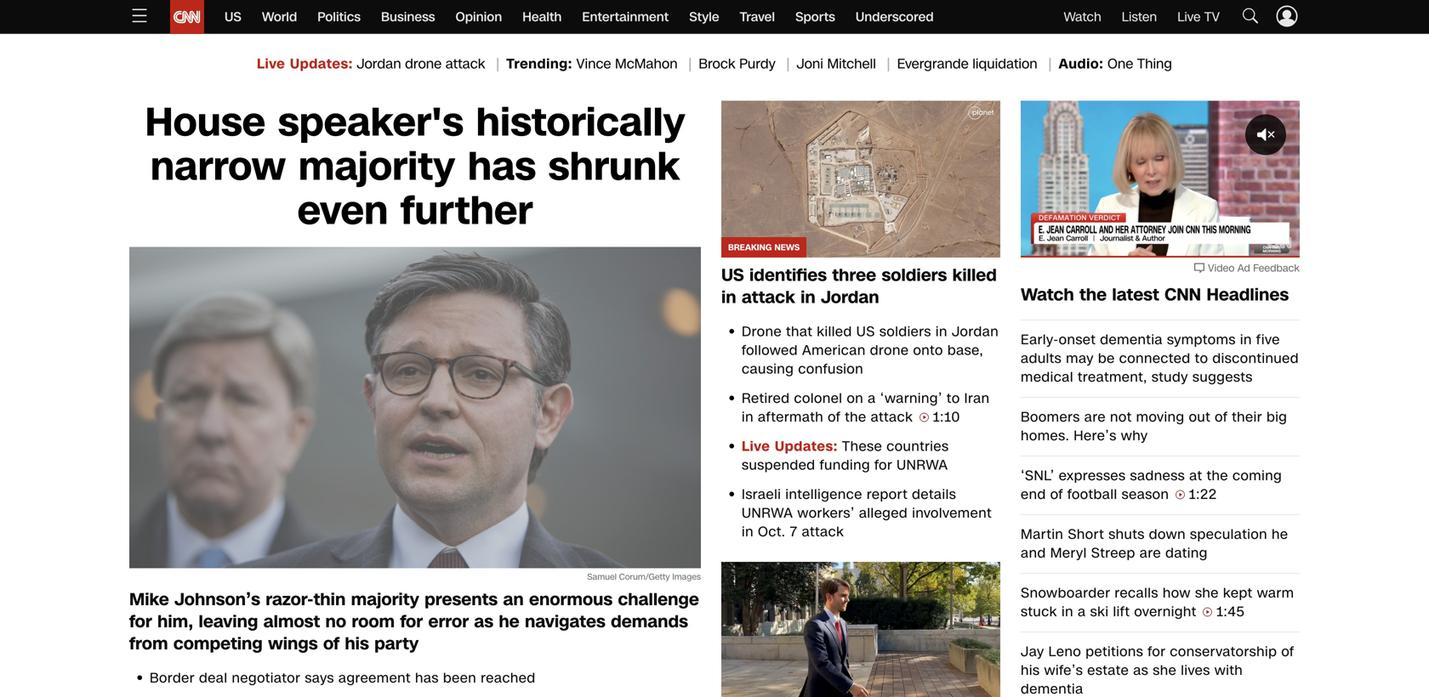 Task type: vqa. For each thing, say whether or not it's contained in the screenshot.
'Hide Password' icon
no



Task type: describe. For each thing, give the bounding box(es) containing it.
conservatorship
[[1170, 643, 1277, 662]]

leno
[[1049, 643, 1082, 662]]

user avatar image
[[1275, 3, 1300, 29]]

1:45
[[1216, 603, 1245, 622]]

unmute image
[[1035, 236, 1052, 253]]

down
[[1149, 525, 1186, 545]]

health
[[523, 8, 562, 26]]

world link
[[262, 0, 297, 34]]

attack inside us identifies three soldiers killed in attack in jordan
[[742, 286, 795, 310]]

retired
[[742, 389, 790, 408]]

involvement
[[912, 504, 992, 523]]

us identifies three soldiers killed in attack in jordan
[[721, 264, 997, 310]]

updates for live updates
[[775, 437, 833, 456]]

historically
[[476, 95, 685, 150]]

video
[[1208, 261, 1235, 276]]

health link
[[523, 0, 562, 34]]

liquidation
[[973, 54, 1038, 74]]

johnson's
[[175, 588, 260, 612]]

a inside 'retired colonel on a 'warning' to iran in aftermath of the attack'
[[868, 389, 876, 408]]

here's
[[1074, 427, 1117, 446]]

attack inside 'retired colonel on a 'warning' to iran in aftermath of the attack'
[[871, 408, 913, 427]]

opinion
[[456, 8, 502, 26]]

enormous
[[529, 588, 613, 612]]

thin
[[314, 588, 346, 612]]

intelligence
[[786, 485, 863, 505]]

evergrande
[[897, 54, 969, 74]]

listen link
[[1122, 8, 1157, 26]]

a inside snowboarder recalls how she kept warm stuck in a ski lift overnight
[[1078, 603, 1086, 622]]

progress bar slider
[[1021, 256, 1300, 258]]

travel
[[740, 8, 775, 26]]

base,
[[948, 341, 984, 360]]

open menu icon image
[[129, 5, 150, 26]]

ad
[[1238, 261, 1251, 276]]

killed inside us identifies three soldiers killed in attack in jordan
[[953, 264, 997, 288]]

connected
[[1119, 349, 1191, 368]]

samuel corum/getty images link
[[129, 247, 701, 589]]

drone that killed us soldiers in jordan followed american drone onto base, causing confusion link
[[742, 322, 1001, 379]]

early-
[[1021, 331, 1059, 350]]

drone inside drone that killed us soldiers in jordan followed american drone onto base, causing confusion
[[870, 341, 909, 360]]

'snl' expresses sadness at the coming end of football season
[[1021, 467, 1282, 505]]

file photo: satellite view of the u.s. military outpost known as tower 22, in rukban, rwaished district, jordan october 12, 2023 in this handout image. planet labs pbc/handout via reuters    this image has been supplied by a third party. must not obscure logo. no resales. no archives. mandatory credit/file photo image
[[721, 101, 1001, 258]]

'warning'
[[880, 389, 943, 408]]

video player region
[[1021, 101, 1300, 258]]

live tv link
[[1178, 8, 1220, 26]]

he inside mike johnson's razor-thin majority presents an enormous challenge for him, leaving almost no room for error as he navigates demands from competing wings of his party
[[499, 610, 520, 634]]

why
[[1121, 427, 1148, 446]]

from
[[129, 633, 168, 656]]

us for us identifies three soldiers killed in attack in jordan
[[721, 264, 744, 288]]

listen
[[1122, 8, 1157, 26]]

that
[[786, 322, 813, 342]]

unrwa inside these countries suspended funding for unrwa
[[897, 456, 948, 475]]

of inside boomers are not moving out of their big homes. here's why
[[1215, 408, 1228, 427]]

confusion
[[798, 360, 864, 379]]

world
[[262, 8, 297, 26]]

jordan inside us identifies three soldiers killed in attack in jordan
[[821, 286, 879, 310]]

evergrande liquidation link
[[897, 54, 1059, 74]]

him,
[[157, 610, 193, 634]]

backward 10 seconds image
[[1099, 167, 1120, 188]]

majority for presents
[[351, 588, 419, 612]]

samuel corum/getty images
[[587, 571, 701, 583]]

workers'
[[798, 504, 855, 523]]

boomers
[[1021, 408, 1080, 427]]

these countries suspended funding for unrwa
[[742, 437, 949, 475]]

wings
[[268, 633, 318, 656]]

search icon image
[[1240, 5, 1261, 26]]

in inside 'retired colonel on a 'warning' to iran in aftermath of the attack'
[[742, 408, 754, 427]]

of inside 'snl' expresses sadness at the coming end of football season
[[1051, 485, 1063, 505]]

watch for watch the latest cnn headlines
[[1021, 283, 1074, 307]]

no
[[325, 610, 346, 634]]

party
[[374, 633, 419, 656]]

in inside drone that killed us soldiers in jordan followed american drone onto base, causing confusion
[[936, 322, 948, 342]]

business
[[381, 8, 435, 26]]

tv
[[1205, 8, 1220, 26]]

end
[[1021, 485, 1046, 505]]

for left error at the bottom left
[[400, 610, 423, 634]]

border deal negotiator says agreement has been reached link
[[150, 669, 701, 688]]

five
[[1257, 331, 1280, 350]]

football
[[1068, 485, 1118, 505]]

in inside early-onset dementia symptoms in five adults may be connected to discontinued medical treatment, study suggests
[[1240, 331, 1252, 350]]

breaking news link
[[721, 101, 1001, 265]]

in inside israeli intelligence report details unrwa workers' alleged involvement in oct. 7 attack
[[742, 523, 754, 542]]

coming
[[1233, 467, 1282, 486]]

ski
[[1090, 603, 1109, 622]]

attack inside israeli intelligence report details unrwa workers' alleged involvement in oct. 7 attack
[[802, 523, 844, 542]]

style
[[689, 8, 719, 26]]

and
[[1021, 544, 1046, 563]]

shuts
[[1109, 525, 1145, 545]]

snowboarder
[[1021, 584, 1111, 603]]

video ad feedback
[[1208, 261, 1300, 276]]

competing
[[173, 633, 263, 656]]

drone that killed us soldiers in jordan followed american drone onto base, causing confusion
[[742, 322, 999, 379]]

american
[[802, 341, 866, 360]]

she inside snowboarder recalls how she kept warm stuck in a ski lift overnight
[[1195, 584, 1219, 603]]

thing
[[1137, 54, 1172, 74]]

for inside these countries suspended funding for unrwa
[[875, 456, 893, 475]]

evergrande liquidation
[[897, 54, 1038, 74]]

be
[[1098, 349, 1115, 368]]

suspended
[[742, 456, 816, 475]]

expresses
[[1059, 467, 1126, 486]]

as inside the jay leno petitions for conservatorship of his wife's estate as she lives with dementia
[[1133, 662, 1149, 681]]

an
[[503, 588, 524, 612]]

narrow
[[150, 140, 286, 194]]

been
[[443, 669, 477, 688]]

deal
[[199, 669, 228, 688]]

the inside 'snl' expresses sadness at the coming end of football season
[[1207, 467, 1229, 486]]

are inside boomers are not moving out of their big homes. here's why
[[1085, 408, 1106, 427]]

1:22
[[1189, 485, 1217, 505]]

live for live updates jordan drone attack
[[257, 54, 285, 74]]

entertainment
[[582, 8, 669, 26]]

jay leno petitions for conservatorship of his wife's estate as she lives with dementia
[[1021, 643, 1295, 698]]

big
[[1267, 408, 1288, 427]]

house speaker's historically narrow majority has shrunk even further
[[145, 95, 685, 239]]

martin
[[1021, 525, 1064, 545]]

jay
[[1021, 643, 1044, 662]]

0 vertical spatial drone
[[405, 54, 442, 74]]

not
[[1110, 408, 1132, 427]]

live for live updates
[[742, 437, 770, 456]]



Task type: locate. For each thing, give the bounding box(es) containing it.
1 vertical spatial watch
[[1021, 283, 1074, 307]]

watch link
[[1064, 8, 1102, 26]]

attack up the drone
[[742, 286, 795, 310]]

us inside drone that killed us soldiers in jordan followed american drone onto base, causing confusion
[[857, 322, 875, 342]]

unrwa down suspended
[[742, 504, 793, 523]]

to inside early-onset dementia symptoms in five adults may be connected to discontinued medical treatment, study suggests
[[1195, 349, 1209, 368]]

iran
[[965, 389, 990, 408]]

report
[[867, 485, 908, 505]]

watch the latest cnn headlines
[[1021, 283, 1289, 307]]

0 horizontal spatial he
[[499, 610, 520, 634]]

2 vertical spatial jordan
[[952, 322, 999, 342]]

in left five
[[1240, 331, 1252, 350]]

of right out at the bottom
[[1215, 408, 1228, 427]]

are left "dating"
[[1140, 544, 1161, 563]]

how
[[1163, 584, 1191, 603]]

0 horizontal spatial jordan
[[357, 54, 401, 74]]

0 horizontal spatial us
[[225, 8, 241, 26]]

washington, dc - january 17: speaker of the house mike johnson (r-la) makes a statement alongside mike rogers (r-oh) infront of the west wing at the white house on january 17, 2024 in washington, dc. congressional leaders met with president biden at the white house today to discuss his national security supplemental request which includes military aide to ukraine and israel as well as the crisis on the united states southern border. (photo by samuel corum/getty images) image
[[129, 247, 701, 569]]

1 vertical spatial live
[[257, 54, 285, 74]]

in inside snowboarder recalls how she kept warm stuck in a ski lift overnight
[[1062, 603, 1074, 622]]

1 vertical spatial unrwa
[[742, 504, 793, 523]]

0 vertical spatial the
[[1080, 283, 1107, 307]]

she inside the jay leno petitions for conservatorship of his wife's estate as she lives with dementia
[[1153, 662, 1177, 681]]

options image
[[1231, 236, 1248, 253]]

images
[[672, 571, 701, 583]]

0 vertical spatial are
[[1085, 408, 1106, 427]]

drone down business
[[405, 54, 442, 74]]

2 horizontal spatial the
[[1207, 467, 1229, 486]]

for inside the jay leno petitions for conservatorship of his wife's estate as she lives with dementia
[[1148, 643, 1166, 662]]

0 horizontal spatial live
[[257, 54, 285, 74]]

1 vertical spatial she
[[1153, 662, 1177, 681]]

to
[[1195, 349, 1209, 368], [947, 389, 960, 408]]

2 vertical spatial the
[[1207, 467, 1229, 486]]

jordan
[[357, 54, 401, 74], [821, 286, 879, 310], [952, 322, 999, 342]]

dementia up treatment,
[[1100, 331, 1163, 350]]

0 horizontal spatial a
[[868, 389, 876, 408]]

unrwa up details
[[897, 456, 948, 475]]

0 horizontal spatial has
[[415, 669, 439, 688]]

0 vertical spatial watch
[[1064, 8, 1102, 26]]

entertainment link
[[582, 0, 669, 34]]

overnight
[[1134, 603, 1197, 622]]

0 horizontal spatial as
[[474, 610, 493, 634]]

joni mitchell link
[[797, 54, 897, 74]]

0 vertical spatial he
[[1272, 525, 1289, 545]]

martin short shuts down speculation he and meryl streep are dating link
[[1021, 525, 1300, 563]]

1 horizontal spatial his
[[1021, 662, 1040, 681]]

jay leno petitions for conservatorship of his wife's estate as she lives with dementia link
[[1021, 643, 1300, 698]]

meryl
[[1051, 544, 1087, 563]]

us down 'breaking'
[[721, 264, 744, 288]]

1 horizontal spatial dementia
[[1100, 331, 1163, 350]]

negotiator
[[232, 669, 301, 688]]

for
[[875, 456, 893, 475], [129, 610, 152, 634], [400, 610, 423, 634], [1148, 643, 1166, 662]]

fullscreen image
[[1269, 236, 1286, 253]]

joni mitchell
[[797, 54, 876, 74]]

soldiers left "base,"
[[880, 322, 932, 342]]

1 vertical spatial updates
[[775, 437, 833, 456]]

killed inside drone that killed us soldiers in jordan followed american drone onto base, causing confusion
[[817, 322, 852, 342]]

updates for live updates jordan drone attack
[[290, 54, 348, 74]]

house
[[145, 95, 266, 150]]

0 vertical spatial majority
[[298, 140, 455, 194]]

in up that
[[801, 286, 816, 310]]

1 vertical spatial the
[[845, 408, 867, 427]]

1 horizontal spatial drone
[[870, 341, 909, 360]]

us link
[[225, 0, 241, 34]]

0 horizontal spatial to
[[947, 389, 960, 408]]

are left not
[[1085, 408, 1106, 427]]

1 horizontal spatial jordan
[[821, 286, 879, 310]]

out
[[1189, 408, 1211, 427]]

jordan inside drone that killed us soldiers in jordan followed american drone onto base, causing confusion
[[952, 322, 999, 342]]

his inside the jay leno petitions for conservatorship of his wife's estate as she lives with dementia
[[1021, 662, 1040, 681]]

of inside mike johnson's razor-thin majority presents an enormous challenge for him, leaving almost no room for error as he navigates demands from competing wings of his party
[[323, 633, 339, 656]]

watch for the watch link
[[1064, 8, 1102, 26]]

0 horizontal spatial the
[[845, 408, 867, 427]]

purdy
[[739, 54, 776, 74]]

mitchell
[[827, 54, 876, 74]]

in right the stuck
[[1062, 603, 1074, 622]]

1 vertical spatial has
[[415, 669, 439, 688]]

1 horizontal spatial us
[[721, 264, 744, 288]]

even
[[297, 184, 388, 239]]

2 horizontal spatial jordan
[[952, 322, 999, 342]]

further
[[401, 184, 533, 239]]

border
[[150, 669, 195, 688]]

drone left onto
[[870, 341, 909, 360]]

1 horizontal spatial unrwa
[[897, 456, 948, 475]]

for left 'him,'
[[129, 610, 152, 634]]

majority inside house speaker's historically narrow majority has shrunk even further
[[298, 140, 455, 194]]

0 vertical spatial live
[[1178, 8, 1201, 26]]

1 vertical spatial as
[[1133, 662, 1149, 681]]

the up these
[[845, 408, 867, 427]]

his inside mike johnson's razor-thin majority presents an enormous challenge for him, leaving almost no room for error as he navigates demands from competing wings of his party
[[345, 633, 369, 656]]

error
[[428, 610, 469, 634]]

mike johnson's razor-thin majority presents an enormous challenge for him, leaving almost no room for error as he navigates demands from competing wings of his party
[[129, 588, 699, 656]]

2 vertical spatial live
[[742, 437, 770, 456]]

0 vertical spatial jordan
[[357, 54, 401, 74]]

watch up audio
[[1064, 8, 1102, 26]]

of inside the jay leno petitions for conservatorship of his wife's estate as she lives with dementia
[[1282, 643, 1295, 662]]

treatment,
[[1078, 368, 1148, 387]]

headlines
[[1207, 283, 1289, 307]]

0 vertical spatial unrwa
[[897, 456, 948, 475]]

leaving
[[199, 610, 258, 634]]

homes.
[[1021, 427, 1070, 446]]

0 vertical spatial us
[[225, 8, 241, 26]]

updates down politics link
[[290, 54, 348, 74]]

1 vertical spatial killed
[[817, 322, 852, 342]]

live down world "link"
[[257, 54, 285, 74]]

1 vertical spatial he
[[499, 610, 520, 634]]

updates down aftermath
[[775, 437, 833, 456]]

onset
[[1059, 331, 1096, 350]]

1 horizontal spatial as
[[1133, 662, 1149, 681]]

alleged
[[859, 504, 908, 523]]

dementia inside the jay leno petitions for conservatorship of his wife's estate as she lives with dementia
[[1021, 680, 1084, 698]]

snowboarder recalls how she kept warm stuck in a ski lift overnight
[[1021, 584, 1294, 622]]

suggests
[[1193, 368, 1253, 387]]

the right at
[[1207, 467, 1229, 486]]

demands
[[611, 610, 688, 634]]

colonel
[[794, 389, 843, 408]]

0 vertical spatial to
[[1195, 349, 1209, 368]]

majority for has
[[298, 140, 455, 194]]

kept
[[1223, 584, 1253, 603]]

as inside mike johnson's razor-thin majority presents an enormous challenge for him, leaving almost no room for error as he navigates demands from competing wings of his party
[[474, 610, 493, 634]]

to left iran
[[947, 389, 960, 408]]

us for us
[[225, 8, 241, 26]]

0 horizontal spatial unrwa
[[742, 504, 793, 523]]

1 vertical spatial are
[[1140, 544, 1161, 563]]

0 horizontal spatial his
[[345, 633, 369, 656]]

1 vertical spatial to
[[947, 389, 960, 408]]

identifies
[[750, 264, 827, 288]]

sadness
[[1130, 467, 1185, 486]]

travel link
[[740, 0, 775, 34]]

killed right that
[[817, 322, 852, 342]]

he inside martin short shuts down speculation he and meryl streep are dating
[[1272, 525, 1289, 545]]

retired colonel on a 'warning' to iran in aftermath of the attack
[[742, 389, 990, 427]]

he right speculation
[[1272, 525, 1289, 545]]

of left on
[[828, 408, 841, 427]]

of up border deal negotiator says agreement has been reached
[[323, 633, 339, 656]]

samuel
[[587, 571, 617, 583]]

jordan down business
[[357, 54, 401, 74]]

us inside us identifies three soldiers killed in attack in jordan
[[721, 264, 744, 288]]

drone
[[405, 54, 442, 74], [870, 341, 909, 360]]

brock purdy
[[699, 54, 776, 74]]

1:10
[[933, 408, 960, 427]]

1 horizontal spatial updates
[[775, 437, 833, 456]]

2 horizontal spatial us
[[857, 322, 875, 342]]

1 horizontal spatial killed
[[953, 264, 997, 288]]

0 vertical spatial dementia
[[1100, 331, 1163, 350]]

symptoms
[[1167, 331, 1236, 350]]

for down overnight
[[1148, 643, 1166, 662]]

1 vertical spatial dementia
[[1021, 680, 1084, 698]]

1 vertical spatial jordan
[[821, 286, 879, 310]]

0 horizontal spatial updates
[[290, 54, 348, 74]]

soldiers inside us identifies three soldiers killed in attack in jordan
[[882, 264, 947, 288]]

soldiers right three
[[882, 264, 947, 288]]

trending
[[506, 54, 568, 74]]

dementia down the leno
[[1021, 680, 1084, 698]]

he right presents
[[499, 610, 520, 634]]

moving
[[1136, 408, 1185, 427]]

0 horizontal spatial are
[[1085, 408, 1106, 427]]

his left 'wife's'
[[1021, 662, 1040, 681]]

discontinued
[[1213, 349, 1299, 368]]

captions on image
[[1194, 236, 1211, 253]]

7
[[790, 523, 798, 542]]

0 vertical spatial a
[[868, 389, 876, 408]]

watch the latest cnn headlines link
[[1021, 283, 1300, 307]]

0 vertical spatial updates
[[290, 54, 348, 74]]

charles littlejohn walks out of united states district court in washington, dc, on thursday, october 12. image
[[721, 562, 1001, 698]]

0 vertical spatial soldiers
[[882, 264, 947, 288]]

jordan right onto
[[952, 322, 999, 342]]

us left the world
[[225, 8, 241, 26]]

in left aftermath
[[742, 408, 754, 427]]

0 horizontal spatial drone
[[405, 54, 442, 74]]

1 horizontal spatial she
[[1195, 584, 1219, 603]]

border deal negotiator says agreement has been reached
[[150, 669, 536, 688]]

2 vertical spatial us
[[857, 322, 875, 342]]

live updates jordan drone attack
[[257, 54, 485, 74]]

mike
[[129, 588, 169, 612]]

attack right 7
[[802, 523, 844, 542]]

1 vertical spatial drone
[[870, 341, 909, 360]]

has for agreement
[[415, 669, 439, 688]]

1 horizontal spatial a
[[1078, 603, 1086, 622]]

presents
[[425, 588, 498, 612]]

1 horizontal spatial live
[[742, 437, 770, 456]]

0 horizontal spatial she
[[1153, 662, 1177, 681]]

1 horizontal spatial the
[[1080, 283, 1107, 307]]

style link
[[689, 0, 719, 34]]

soldiers inside drone that killed us soldiers in jordan followed american drone onto base, causing confusion
[[880, 322, 932, 342]]

joni
[[797, 54, 824, 74]]

0 horizontal spatial dementia
[[1021, 680, 1084, 698]]

1 vertical spatial majority
[[351, 588, 419, 612]]

has inside house speaker's historically narrow majority has shrunk even further
[[468, 140, 536, 194]]

opinion link
[[456, 0, 502, 34]]

unrwa inside israeli intelligence report details unrwa workers' alleged involvement in oct. 7 attack
[[742, 504, 793, 523]]

live for live tv
[[1178, 8, 1201, 26]]

martin short shuts down speculation he and meryl streep are dating
[[1021, 525, 1289, 563]]

watch up early-
[[1021, 283, 1074, 307]]

majority inside mike johnson's razor-thin majority presents an enormous challenge for him, leaving almost no room for error as he navigates demands from competing wings of his party
[[351, 588, 419, 612]]

recalls
[[1115, 584, 1159, 603]]

attack
[[446, 54, 485, 74], [742, 286, 795, 310], [871, 408, 913, 427], [802, 523, 844, 542]]

on
[[847, 389, 864, 408]]

brock purdy link
[[699, 54, 797, 74]]

1 vertical spatial soldiers
[[880, 322, 932, 342]]

pause image
[[1147, 164, 1174, 191]]

1 vertical spatial a
[[1078, 603, 1086, 622]]

0 vertical spatial as
[[474, 610, 493, 634]]

2 horizontal spatial live
[[1178, 8, 1201, 26]]

petitions
[[1086, 643, 1144, 662]]

1 horizontal spatial to
[[1195, 349, 1209, 368]]

in left 'oct.'
[[742, 523, 754, 542]]

killed
[[953, 264, 997, 288], [817, 322, 852, 342]]

are inside martin short shuts down speculation he and meryl streep are dating
[[1140, 544, 1161, 563]]

a right on
[[868, 389, 876, 408]]

audio
[[1059, 54, 1099, 74]]

his up border deal negotiator says agreement has been reached
[[345, 633, 369, 656]]

the left latest on the right of the page
[[1080, 283, 1107, 307]]

1 vertical spatial his
[[1021, 662, 1040, 681]]

brock
[[699, 54, 736, 74]]

us down 'us identifies three soldiers killed in attack in jordan' link
[[857, 322, 875, 342]]

forward 10 seconds image
[[1201, 167, 1222, 188]]

to right study
[[1195, 349, 1209, 368]]

sports
[[796, 8, 835, 26]]

0 horizontal spatial killed
[[817, 322, 852, 342]]

live left tv
[[1178, 8, 1201, 26]]

killed up "base,"
[[953, 264, 997, 288]]

the inside 'retired colonel on a 'warning' to iran in aftermath of the attack'
[[845, 408, 867, 427]]

1 horizontal spatial are
[[1140, 544, 1161, 563]]

1 horizontal spatial he
[[1272, 525, 1289, 545]]

of right end
[[1051, 485, 1063, 505]]

corum/getty
[[619, 571, 670, 583]]

these
[[842, 437, 882, 456]]

she left lives
[[1153, 662, 1177, 681]]

a left ski
[[1078, 603, 1086, 622]]

speaker's
[[278, 95, 464, 150]]

1 horizontal spatial has
[[468, 140, 536, 194]]

of down the warm on the bottom of the page
[[1282, 643, 1295, 662]]

politics
[[318, 8, 361, 26]]

0 vertical spatial she
[[1195, 584, 1219, 603]]

in up 'warning'
[[936, 322, 948, 342]]

0 vertical spatial killed
[[953, 264, 997, 288]]

0 vertical spatial his
[[345, 633, 369, 656]]

dementia inside early-onset dementia symptoms in five adults may be connected to discontinued medical treatment, study suggests
[[1100, 331, 1163, 350]]

for up report
[[875, 456, 893, 475]]

attack down the opinion link
[[446, 54, 485, 74]]

as right error at the bottom left
[[474, 610, 493, 634]]

has for majority
[[468, 140, 536, 194]]

boomers are not moving out of their big homes. here's why
[[1021, 408, 1288, 446]]

lift
[[1113, 603, 1130, 622]]

1 vertical spatial us
[[721, 264, 744, 288]]

jordan up american
[[821, 286, 879, 310]]

she right the how
[[1195, 584, 1219, 603]]

live down aftermath
[[742, 437, 770, 456]]

attack up "countries"
[[871, 408, 913, 427]]

0 vertical spatial has
[[468, 140, 536, 194]]

as right the estate
[[1133, 662, 1149, 681]]

audio one thing
[[1059, 54, 1172, 74]]

aftermath
[[758, 408, 824, 427]]

she
[[1195, 584, 1219, 603], [1153, 662, 1177, 681]]

in down 'breaking'
[[721, 286, 737, 310]]

of inside 'retired colonel on a 'warning' to iran in aftermath of the attack'
[[828, 408, 841, 427]]

to inside 'retired colonel on a 'warning' to iran in aftermath of the attack'
[[947, 389, 960, 408]]

cnn
[[1165, 283, 1201, 307]]



